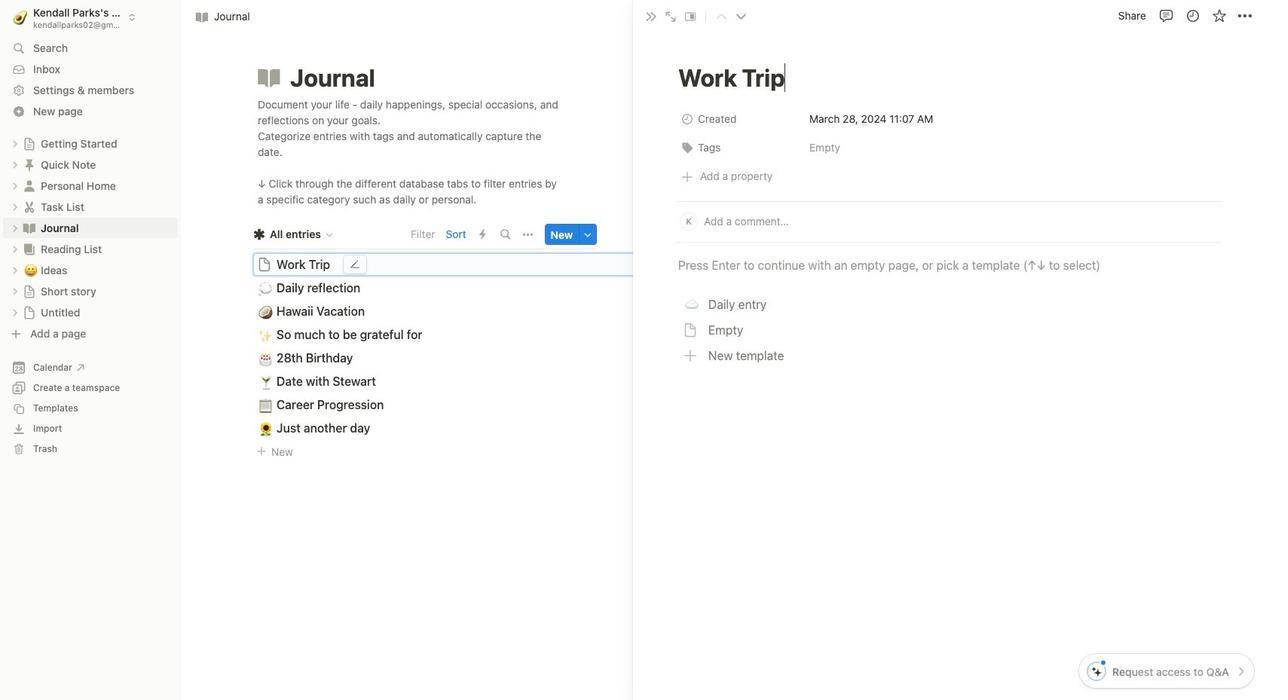 Task type: locate. For each thing, give the bounding box(es) containing it.
1 open image from the top
[[11, 139, 20, 148]]

next page image
[[736, 11, 747, 22]]

favorite image
[[1212, 8, 1227, 23]]

open image
[[11, 202, 20, 212], [11, 245, 20, 254], [11, 287, 20, 296]]

2 vertical spatial open image
[[11, 287, 20, 296]]

previous page image
[[716, 11, 727, 22]]

page properties table
[[677, 107, 1223, 164]]

open image
[[11, 139, 20, 148], [11, 160, 20, 169], [11, 181, 20, 190], [11, 224, 20, 233], [11, 266, 20, 275], [11, 308, 20, 317]]

6 open image from the top
[[11, 308, 20, 317]]

row
[[677, 107, 1223, 135], [677, 135, 1223, 164]]

2 row from the top
[[677, 135, 1223, 164]]

close image
[[646, 11, 658, 23]]

change page icon image
[[256, 64, 283, 91], [23, 137, 36, 150], [22, 157, 37, 172], [22, 178, 37, 193], [22, 199, 37, 215], [22, 221, 37, 236], [22, 242, 37, 257], [23, 285, 36, 298], [23, 306, 36, 319]]

2 open image from the top
[[11, 245, 20, 254]]

📋 image
[[259, 396, 273, 415]]

🌻 image
[[259, 419, 273, 438]]

1 vertical spatial open image
[[11, 245, 20, 254]]

🥥 image
[[259, 302, 273, 321]]

🍸 image
[[259, 372, 273, 391]]

favorite image
[[1214, 9, 1229, 25]]

open in full page image
[[665, 11, 677, 23]]

menu
[[677, 293, 1103, 368]]

comments image
[[1159, 8, 1175, 23]]

😀 image
[[24, 261, 38, 279]]

3 open image from the top
[[11, 287, 20, 296]]

1 open image from the top
[[11, 202, 20, 212]]

updates image
[[1186, 8, 1201, 23]]

0 vertical spatial open image
[[11, 202, 20, 212]]



Task type: vqa. For each thing, say whether or not it's contained in the screenshot.
9th Open icon from the top
no



Task type: describe. For each thing, give the bounding box(es) containing it.
1 row from the top
[[677, 107, 1223, 135]]

create and view automations image
[[480, 230, 486, 240]]

5 open image from the top
[[11, 266, 20, 275]]

2 open image from the top
[[11, 160, 20, 169]]

✨ image
[[259, 326, 273, 344]]

4 open image from the top
[[11, 224, 20, 233]]

🥑 image
[[13, 8, 27, 27]]

edit image
[[350, 260, 361, 270]]

updates image
[[1187, 9, 1202, 25]]

🎂 image
[[259, 349, 273, 368]]

💭 image
[[259, 279, 273, 298]]

3 open image from the top
[[11, 181, 20, 190]]



